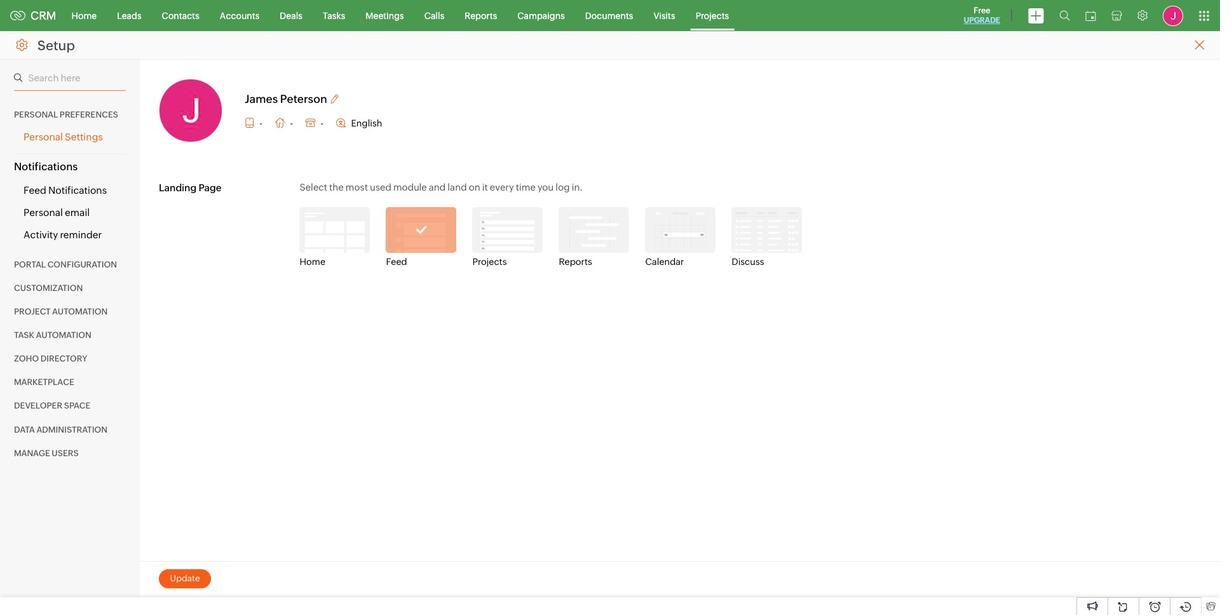 Task type: vqa. For each thing, say whether or not it's contained in the screenshot.
DEAL related to Deal Owner
no



Task type: locate. For each thing, give the bounding box(es) containing it.
profile image
[[1163, 5, 1183, 26]]

reports
[[465, 10, 497, 21]]

contacts
[[162, 10, 199, 21]]

leads
[[117, 10, 141, 21]]

crm
[[31, 9, 56, 22]]

visits link
[[643, 0, 686, 31]]

documents link
[[575, 0, 643, 31]]

deals link
[[270, 0, 313, 31]]

documents
[[585, 10, 633, 21]]

home link
[[61, 0, 107, 31]]

upgrade
[[964, 16, 1000, 25]]

profile element
[[1155, 0, 1191, 31]]

tasks link
[[313, 0, 355, 31]]

meetings
[[366, 10, 404, 21]]

contacts link
[[152, 0, 210, 31]]

free upgrade
[[964, 6, 1000, 25]]

calls link
[[414, 0, 455, 31]]

calendar image
[[1086, 10, 1096, 21]]

accounts
[[220, 10, 260, 21]]

visits
[[654, 10, 675, 21]]



Task type: describe. For each thing, give the bounding box(es) containing it.
create menu image
[[1028, 8, 1044, 23]]

deals
[[280, 10, 302, 21]]

reports link
[[455, 0, 507, 31]]

tasks
[[323, 10, 345, 21]]

campaigns link
[[507, 0, 575, 31]]

create menu element
[[1021, 0, 1052, 31]]

calls
[[424, 10, 444, 21]]

crm link
[[10, 9, 56, 22]]

home
[[72, 10, 97, 21]]

accounts link
[[210, 0, 270, 31]]

search element
[[1052, 0, 1078, 31]]

projects
[[696, 10, 729, 21]]

search image
[[1059, 10, 1070, 21]]

campaigns
[[518, 10, 565, 21]]

free
[[974, 6, 991, 15]]

projects link
[[686, 0, 739, 31]]

leads link
[[107, 0, 152, 31]]

meetings link
[[355, 0, 414, 31]]



